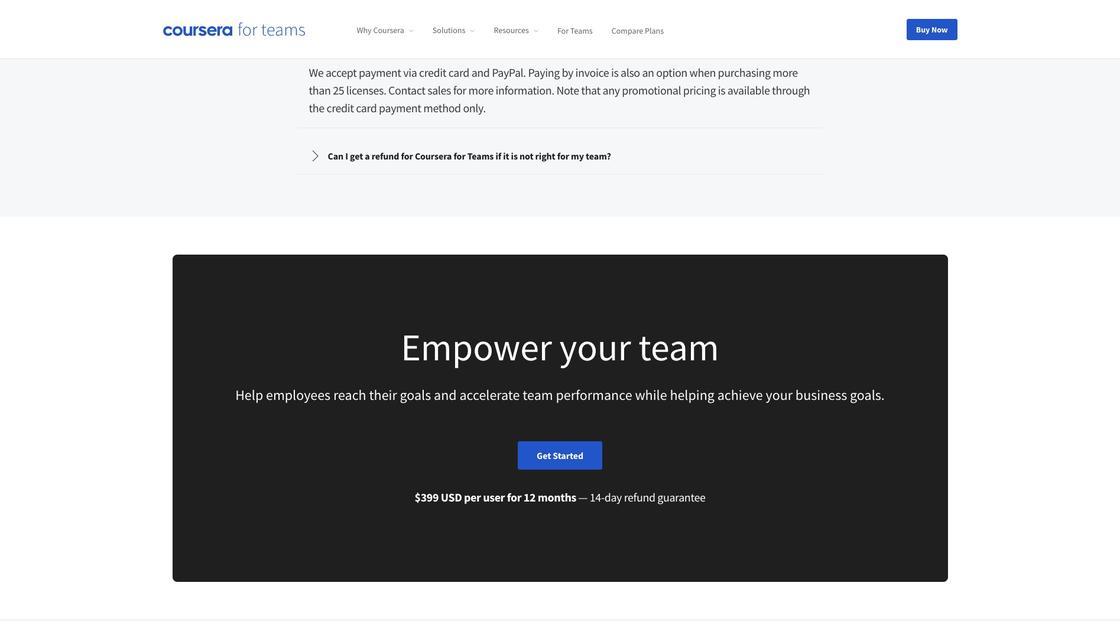 Task type: describe. For each thing, give the bounding box(es) containing it.
what
[[328, 32, 349, 43]]

for inside we accept payment via credit card and paypal. paying by invoice is also an option when purchasing more than 25 licenses. contact sales for more information. note that any promotional pricing is available through the credit card payment method only.
[[453, 82, 467, 97]]

their
[[369, 386, 397, 404]]

for teams link
[[558, 25, 593, 36]]

pricing
[[684, 82, 716, 97]]

helping
[[670, 386, 715, 404]]

is for team?
[[511, 150, 518, 162]]

paypal.
[[492, 65, 526, 80]]

compare
[[612, 25, 644, 36]]

i
[[345, 150, 348, 162]]

compare plans link
[[612, 25, 664, 36]]

for left the if
[[454, 150, 466, 162]]

get started
[[537, 450, 584, 462]]

paying
[[528, 65, 560, 80]]

accept
[[326, 65, 357, 80]]

buy
[[917, 24, 930, 35]]

reach
[[333, 386, 366, 404]]

0 horizontal spatial more
[[469, 82, 494, 97]]

usd
[[441, 490, 462, 505]]

1 horizontal spatial team
[[639, 323, 720, 371]]

buy now button
[[907, 19, 958, 40]]

12
[[524, 490, 536, 505]]

it
[[503, 150, 509, 162]]

solutions
[[433, 25, 466, 36]]

coursera inside dropdown button
[[415, 150, 452, 162]]

only.
[[463, 100, 486, 115]]

2 horizontal spatial is
[[718, 82, 726, 97]]

an
[[642, 65, 654, 80]]

through
[[772, 82, 810, 97]]

are
[[351, 32, 364, 43]]

for right right
[[558, 150, 570, 162]]

licenses.
[[346, 82, 386, 97]]

we accept payment via credit card and paypal. paying by invoice is also an option when purchasing more than 25 licenses. contact sales for more information. note that any promotional pricing is available through the credit card payment method only.
[[309, 65, 810, 115]]

invoice
[[576, 65, 609, 80]]

0 vertical spatial more
[[773, 65, 798, 80]]

goals
[[400, 386, 431, 404]]

performance
[[556, 386, 633, 404]]

1 vertical spatial and
[[434, 386, 457, 404]]

can i get a refund for coursera for teams if it is not right for my team? button
[[300, 139, 821, 172]]

guarantee
[[658, 490, 706, 505]]

0 vertical spatial credit
[[419, 65, 447, 80]]

—
[[579, 490, 588, 505]]

employees
[[266, 386, 331, 404]]

accelerate
[[460, 386, 520, 404]]

solutions link
[[433, 25, 475, 36]]

business
[[796, 386, 848, 404]]

empower your team
[[401, 323, 720, 371]]

help employees reach their goals and accelerate team performance while helping achieve your business goals.
[[235, 386, 885, 404]]

0 vertical spatial your
[[560, 323, 631, 371]]

note
[[557, 82, 579, 97]]

promotional
[[622, 82, 681, 97]]

for teams
[[558, 25, 593, 36]]

get
[[350, 150, 363, 162]]

by
[[562, 65, 574, 80]]

0 vertical spatial teams
[[571, 25, 593, 36]]

goals.
[[850, 386, 885, 404]]

1 vertical spatial your
[[766, 386, 793, 404]]

not
[[520, 150, 534, 162]]

coursera for teams image
[[163, 22, 305, 36]]

get started link
[[518, 441, 603, 470]]

0 horizontal spatial credit
[[327, 100, 354, 115]]

when
[[690, 65, 716, 80]]

method
[[424, 100, 461, 115]]

user
[[483, 490, 505, 505]]

while
[[635, 386, 667, 404]]

0 horizontal spatial coursera
[[373, 25, 404, 36]]

months
[[538, 490, 577, 505]]

available
[[728, 82, 770, 97]]

is for purchasing
[[611, 65, 619, 80]]

14-
[[590, 490, 605, 505]]

sales
[[428, 82, 451, 97]]



Task type: locate. For each thing, give the bounding box(es) containing it.
for right sales
[[453, 82, 467, 97]]

0 vertical spatial payment
[[381, 32, 418, 43]]

0 vertical spatial my
[[366, 32, 379, 43]]

1 horizontal spatial refund
[[624, 490, 656, 505]]

1 horizontal spatial more
[[773, 65, 798, 80]]

my right are
[[366, 32, 379, 43]]

teams left the if
[[468, 150, 494, 162]]

than
[[309, 82, 331, 97]]

information.
[[496, 82, 555, 97]]

1 horizontal spatial coursera
[[415, 150, 452, 162]]

and right goals
[[434, 386, 457, 404]]

now
[[932, 24, 948, 35]]

team
[[639, 323, 720, 371], [523, 386, 553, 404]]

payment down contact
[[379, 100, 421, 115]]

refund inside dropdown button
[[372, 150, 399, 162]]

right
[[536, 150, 556, 162]]

more
[[773, 65, 798, 80], [469, 82, 494, 97]]

0 vertical spatial is
[[611, 65, 619, 80]]

1 vertical spatial coursera
[[415, 150, 452, 162]]

plans
[[645, 25, 664, 36]]

is
[[611, 65, 619, 80], [718, 82, 726, 97], [511, 150, 518, 162]]

credit
[[419, 65, 447, 80], [327, 100, 354, 115]]

if
[[496, 150, 502, 162]]

and
[[472, 65, 490, 80], [434, 386, 457, 404]]

coursera
[[373, 25, 404, 36], [415, 150, 452, 162]]

get
[[537, 450, 551, 462]]

card up sales
[[449, 65, 470, 80]]

2 vertical spatial is
[[511, 150, 518, 162]]

1 horizontal spatial card
[[449, 65, 470, 80]]

credit down 25 in the left of the page
[[327, 100, 354, 115]]

what are my payment options?
[[328, 32, 455, 43]]

is right pricing on the top
[[718, 82, 726, 97]]

that
[[581, 82, 601, 97]]

option
[[657, 65, 688, 80]]

empower
[[401, 323, 552, 371]]

a
[[365, 150, 370, 162]]

purchasing
[[718, 65, 771, 80]]

for
[[453, 82, 467, 97], [401, 150, 413, 162], [454, 150, 466, 162], [558, 150, 570, 162], [507, 490, 522, 505]]

card down licenses.
[[356, 100, 377, 115]]

why
[[357, 25, 372, 36]]

0 vertical spatial refund
[[372, 150, 399, 162]]

your right achieve
[[766, 386, 793, 404]]

help
[[235, 386, 263, 404]]

what are my payment options? button
[[300, 21, 821, 54]]

my left team?
[[571, 150, 584, 162]]

teams
[[571, 25, 593, 36], [468, 150, 494, 162]]

1 vertical spatial teams
[[468, 150, 494, 162]]

1 vertical spatial payment
[[359, 65, 401, 80]]

your
[[560, 323, 631, 371], [766, 386, 793, 404]]

$399 usd per user for 12 months — 14-day refund guarantee
[[415, 490, 706, 505]]

0 horizontal spatial my
[[366, 32, 379, 43]]

is right it
[[511, 150, 518, 162]]

1 vertical spatial credit
[[327, 100, 354, 115]]

credit up sales
[[419, 65, 447, 80]]

payment right why
[[381, 32, 418, 43]]

we
[[309, 65, 324, 80]]

achieve
[[718, 386, 763, 404]]

why coursera
[[357, 25, 404, 36]]

1 horizontal spatial and
[[472, 65, 490, 80]]

and inside we accept payment via credit card and paypal. paying by invoice is also an option when purchasing more than 25 licenses. contact sales for more information. note that any promotional pricing is available through the credit card payment method only.
[[472, 65, 490, 80]]

via
[[403, 65, 417, 80]]

0 horizontal spatial team
[[523, 386, 553, 404]]

resources
[[494, 25, 529, 36]]

resources link
[[494, 25, 539, 36]]

team?
[[586, 150, 611, 162]]

0 vertical spatial and
[[472, 65, 490, 80]]

1 horizontal spatial is
[[611, 65, 619, 80]]

why coursera link
[[357, 25, 414, 36]]

team right accelerate
[[523, 386, 553, 404]]

for right a
[[401, 150, 413, 162]]

card
[[449, 65, 470, 80], [356, 100, 377, 115]]

and left paypal.
[[472, 65, 490, 80]]

compare plans
[[612, 25, 664, 36]]

2 vertical spatial payment
[[379, 100, 421, 115]]

per
[[464, 490, 481, 505]]

coursera right why
[[373, 25, 404, 36]]

refund right day
[[624, 490, 656, 505]]

25
[[333, 82, 344, 97]]

0 horizontal spatial your
[[560, 323, 631, 371]]

options?
[[420, 32, 455, 43]]

also
[[621, 65, 640, 80]]

buy now
[[917, 24, 948, 35]]

more up through
[[773, 65, 798, 80]]

1 vertical spatial more
[[469, 82, 494, 97]]

1 horizontal spatial credit
[[419, 65, 447, 80]]

0 vertical spatial card
[[449, 65, 470, 80]]

the
[[309, 100, 325, 115]]

is left the also
[[611, 65, 619, 80]]

can i get a refund for coursera for teams if it is not right for my team?
[[328, 150, 611, 162]]

1 horizontal spatial my
[[571, 150, 584, 162]]

day
[[605, 490, 622, 505]]

is inside dropdown button
[[511, 150, 518, 162]]

for left 12 at left
[[507, 490, 522, 505]]

payment inside dropdown button
[[381, 32, 418, 43]]

contact
[[389, 82, 426, 97]]

1 horizontal spatial teams
[[571, 25, 593, 36]]

1 vertical spatial refund
[[624, 490, 656, 505]]

any
[[603, 82, 620, 97]]

0 vertical spatial coursera
[[373, 25, 404, 36]]

1 vertical spatial card
[[356, 100, 377, 115]]

1 vertical spatial team
[[523, 386, 553, 404]]

1 horizontal spatial your
[[766, 386, 793, 404]]

0 vertical spatial team
[[639, 323, 720, 371]]

1 vertical spatial is
[[718, 82, 726, 97]]

can
[[328, 150, 344, 162]]

refund right a
[[372, 150, 399, 162]]

coursera down method
[[415, 150, 452, 162]]

started
[[553, 450, 584, 462]]

refund
[[372, 150, 399, 162], [624, 490, 656, 505]]

$399
[[415, 490, 439, 505]]

payment up licenses.
[[359, 65, 401, 80]]

0 horizontal spatial refund
[[372, 150, 399, 162]]

for
[[558, 25, 569, 36]]

team up "helping"
[[639, 323, 720, 371]]

1 vertical spatial my
[[571, 150, 584, 162]]

0 horizontal spatial and
[[434, 386, 457, 404]]

0 horizontal spatial card
[[356, 100, 377, 115]]

your up performance
[[560, 323, 631, 371]]

0 horizontal spatial is
[[511, 150, 518, 162]]

teams right the 'for'
[[571, 25, 593, 36]]

more up only.
[[469, 82, 494, 97]]

teams inside dropdown button
[[468, 150, 494, 162]]

0 horizontal spatial teams
[[468, 150, 494, 162]]

payment
[[381, 32, 418, 43], [359, 65, 401, 80], [379, 100, 421, 115]]



Task type: vqa. For each thing, say whether or not it's contained in the screenshot.
You within Many different obstacles and challenges can impact public health. You may work on various programs and projects designed to address existing issues and prevent or mitigate the impact of future problems. For example, you may head up vaccination programs to help control a specific infectious disease or contribute to implementing cancer screening programs to help catch cancers at the earliest possible stage.
no



